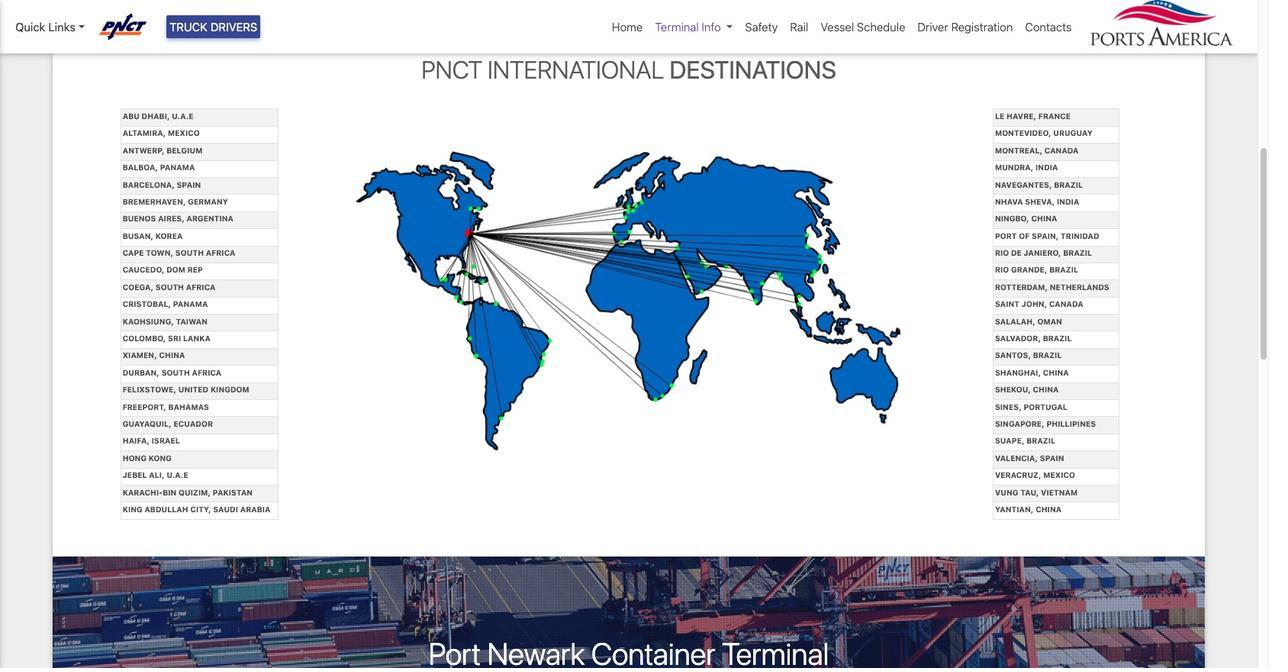 Task type: locate. For each thing, give the bounding box(es) containing it.
1 vertical spatial mexico
[[1044, 471, 1076, 480]]

montreal,
[[996, 146, 1043, 155]]

belgium
[[167, 146, 203, 155]]

china for yantian, china
[[1036, 505, 1062, 514]]

0 vertical spatial spain
[[177, 180, 201, 189]]

mundra, india
[[996, 163, 1059, 172]]

2 vertical spatial africa
[[192, 368, 222, 377]]

india right 'sheva,'
[[1058, 197, 1080, 206]]

0 vertical spatial india
[[1036, 163, 1059, 172]]

1 vertical spatial south
[[156, 282, 184, 292]]

bremerhaven,
[[123, 197, 186, 206]]

1 vertical spatial panama
[[173, 300, 208, 309]]

saint
[[996, 300, 1020, 309]]

china up durban, south africa
[[159, 351, 185, 360]]

1 vertical spatial canada
[[1050, 300, 1084, 309]]

truck drivers
[[170, 20, 258, 34]]

africa up united
[[192, 368, 222, 377]]

brazil down salvador, brazil
[[1034, 351, 1063, 360]]

rail image
[[354, 145, 904, 457]]

china down santos, brazil
[[1044, 368, 1070, 377]]

bremerhaven, germany
[[123, 197, 228, 206]]

0 vertical spatial mexico
[[168, 129, 200, 138]]

taiwan
[[176, 317, 208, 326]]

le havre, france
[[996, 111, 1071, 121]]

argentina
[[187, 214, 234, 223]]

hong
[[123, 453, 147, 463]]

haifa,
[[123, 436, 150, 446]]

south
[[175, 248, 204, 257], [156, 282, 184, 292], [162, 368, 190, 377]]

port of spain, trinidad
[[996, 231, 1100, 240]]

suape, brazil
[[996, 436, 1056, 446]]

info
[[702, 20, 721, 34]]

bahamas
[[168, 402, 209, 411]]

2 rio from the top
[[996, 265, 1010, 275]]

panama up taiwan
[[173, 300, 208, 309]]

1 vertical spatial u.a.e
[[167, 471, 188, 480]]

africa down argentina
[[206, 248, 235, 257]]

schedule
[[858, 20, 906, 34]]

germany
[[188, 197, 228, 206]]

brazil down trinidad
[[1064, 248, 1093, 257]]

driver registration
[[918, 20, 1014, 34]]

brazil for santos, brazil
[[1034, 351, 1063, 360]]

1 vertical spatial rio
[[996, 265, 1010, 275]]

singapore,
[[996, 419, 1045, 428]]

1 horizontal spatial spain
[[1041, 453, 1065, 463]]

spain up bremerhaven, germany
[[177, 180, 201, 189]]

portugal
[[1024, 402, 1068, 411]]

guayaquil, ecuador
[[123, 419, 213, 428]]

u.a.e right dhabi,
[[172, 111, 194, 121]]

africa for coega, south africa
[[186, 282, 216, 292]]

lanka
[[183, 334, 211, 343]]

south up rep
[[175, 248, 204, 257]]

1 - from the left
[[68, 21, 73, 34]]

montevideo,
[[996, 129, 1052, 138]]

-
[[68, 21, 73, 34], [73, 21, 79, 34]]

canada down netherlands
[[1050, 300, 1084, 309]]

kong
[[149, 453, 172, 463]]

sines,
[[996, 402, 1022, 411]]

china down the vietnam
[[1036, 505, 1062, 514]]

rio left de
[[996, 248, 1010, 257]]

0 horizontal spatial spain
[[177, 180, 201, 189]]

sines, portugal
[[996, 402, 1068, 411]]

cape town, south africa
[[123, 248, 235, 257]]

dom
[[167, 265, 186, 275]]

balboa, panama
[[123, 163, 195, 172]]

mexico for veracruz, mexico
[[1044, 471, 1076, 480]]

brazil down oman
[[1044, 334, 1072, 343]]

rail link
[[784, 12, 815, 42]]

quick links link
[[15, 18, 85, 35]]

2 - from the left
[[73, 21, 79, 34]]

israel
[[152, 436, 180, 446]]

mexico up the vietnam
[[1044, 471, 1076, 480]]

trinidad
[[1061, 231, 1100, 240]]

rio
[[996, 248, 1010, 257], [996, 265, 1010, 275]]

india up "navegantes, brazil"
[[1036, 163, 1059, 172]]

shanghai, china
[[996, 368, 1070, 377]]

de
[[1012, 248, 1022, 257]]

contacts
[[1026, 20, 1073, 34]]

dhabi,
[[142, 111, 170, 121]]

u.a.e up bin
[[167, 471, 188, 480]]

altamira,
[[123, 129, 166, 138]]

0 horizontal spatial mexico
[[168, 129, 200, 138]]

navegantes, brazil
[[996, 180, 1084, 189]]

south up felixstowe, united kingdom
[[162, 368, 190, 377]]

panama for cristobal, panama
[[173, 300, 208, 309]]

kaohsiung, taiwan
[[123, 317, 208, 326]]

ningbo, china
[[996, 214, 1058, 223]]

1 vertical spatial spain
[[1041, 453, 1065, 463]]

0 vertical spatial u.a.e
[[172, 111, 194, 121]]

spain for barcelona, spain
[[177, 180, 201, 189]]

felixstowe,
[[123, 385, 176, 394]]

china
[[1032, 214, 1058, 223], [159, 351, 185, 360], [1044, 368, 1070, 377], [1034, 385, 1060, 394], [1036, 505, 1062, 514]]

terminal info
[[655, 20, 721, 34]]

spain for valencia, spain
[[1041, 453, 1065, 463]]

mexico up belgium
[[168, 129, 200, 138]]

jebel ali, u.a.e
[[123, 471, 188, 480]]

china for shanghai, china
[[1044, 368, 1070, 377]]

janiero,
[[1024, 248, 1062, 257]]

panama
[[160, 163, 195, 172], [173, 300, 208, 309]]

aires,
[[158, 214, 185, 223]]

china up 'spain,'
[[1032, 214, 1058, 223]]

>
[[79, 21, 86, 34]]

africa down rep
[[186, 282, 216, 292]]

u.a.e for abu dhabi, u.a.e
[[172, 111, 194, 121]]

brazil down singapore, phillipines
[[1027, 436, 1056, 446]]

ningbo,
[[996, 214, 1030, 223]]

1 horizontal spatial mexico
[[1044, 471, 1076, 480]]

brazil up 'sheva,'
[[1055, 180, 1084, 189]]

home link
[[606, 12, 649, 42]]

pnct international destinations
[[422, 55, 837, 84]]

china up portugal
[[1034, 385, 1060, 394]]

south up "cristobal, panama"
[[156, 282, 184, 292]]

caucedo, dom rep
[[123, 265, 203, 275]]

phillipines
[[1047, 419, 1097, 428]]

santos, brazil
[[996, 351, 1063, 360]]

pakistan
[[213, 488, 253, 497]]

1 vertical spatial africa
[[186, 282, 216, 292]]

vung
[[996, 488, 1019, 497]]

abu
[[123, 111, 140, 121]]

0 vertical spatial panama
[[160, 163, 195, 172]]

1 vertical spatial india
[[1058, 197, 1080, 206]]

cristobal,
[[123, 300, 171, 309]]

jebel
[[123, 471, 147, 480]]

china for shekou, china
[[1034, 385, 1060, 394]]

0 vertical spatial rio
[[996, 248, 1010, 257]]

mexico
[[168, 129, 200, 138], [1044, 471, 1076, 480]]

canada down uruguay
[[1045, 146, 1079, 155]]

buenos aires, argentina
[[123, 214, 234, 223]]

u.a.e
[[172, 111, 194, 121], [167, 471, 188, 480]]

rio up rotterdam,
[[996, 265, 1010, 275]]

veracruz, mexico
[[996, 471, 1076, 480]]

barcelona,
[[123, 180, 175, 189]]

grande,
[[1012, 265, 1048, 275]]

panama down belgium
[[160, 163, 195, 172]]

felixstowe, united kingdom
[[123, 385, 249, 394]]

1 rio from the top
[[996, 248, 1010, 257]]

spain up veracruz, mexico
[[1041, 453, 1065, 463]]

2 vertical spatial south
[[162, 368, 190, 377]]

xiamen, china
[[123, 351, 185, 360]]



Task type: vqa. For each thing, say whether or not it's contained in the screenshot.
equivalent in Port Newark Container Terminal (PNCT) located in Port Newark, New Jersey occupies 272 acres, handling more than 1.3 million twenty-foot equivalent containers annually. PNCT secured a long-term extension of its lease agreement with the Port Authority of New York/New Jersey through 2050.
no



Task type: describe. For each thing, give the bounding box(es) containing it.
rio for rio grande, brazil
[[996, 265, 1010, 275]]

buenos
[[123, 214, 156, 223]]

south for coega,
[[156, 282, 184, 292]]

durban,
[[123, 368, 160, 377]]

salvador, brazil
[[996, 334, 1072, 343]]

driver
[[918, 20, 949, 34]]

rio for rio de janiero, brazil
[[996, 248, 1010, 257]]

abdullah
[[145, 505, 188, 514]]

shanghai,
[[996, 368, 1042, 377]]

0 vertical spatial canada
[[1045, 146, 1079, 155]]

port
[[996, 231, 1018, 240]]

netherlands
[[1051, 282, 1110, 292]]

mundra,
[[996, 163, 1034, 172]]

john,
[[1022, 300, 1048, 309]]

valencia,
[[996, 453, 1039, 463]]

vessel schedule link
[[815, 12, 912, 42]]

home
[[612, 20, 643, 34]]

quick links
[[15, 20, 76, 34]]

brazil for navegantes, brazil
[[1055, 180, 1084, 189]]

tau,
[[1021, 488, 1040, 497]]

haifa, israel
[[123, 436, 180, 446]]

antwerp,
[[123, 146, 165, 155]]

brazil for suape, brazil
[[1027, 436, 1056, 446]]

barcelona, spain
[[123, 180, 201, 189]]

town,
[[146, 248, 173, 257]]

busan,
[[123, 231, 154, 240]]

ecuador
[[174, 419, 213, 428]]

china for ningbo, china
[[1032, 214, 1058, 223]]

coega,
[[123, 282, 154, 292]]

rotterdam,
[[996, 282, 1049, 292]]

montevideo, uruguay
[[996, 129, 1093, 138]]

vessel
[[821, 20, 855, 34]]

nhava sheva, india
[[996, 197, 1080, 206]]

destinations
[[670, 55, 837, 84]]

vietnam
[[1042, 488, 1078, 497]]

terminal info link
[[649, 12, 739, 42]]

safety link
[[739, 12, 784, 42]]

rail
[[791, 20, 809, 34]]

of
[[1020, 231, 1030, 240]]

africa for durban, south africa
[[192, 368, 222, 377]]

oman
[[1038, 317, 1063, 326]]

havre,
[[1007, 111, 1037, 121]]

quick
[[15, 20, 45, 34]]

suape,
[[996, 436, 1025, 446]]

caucedo,
[[123, 265, 165, 275]]

terminal
[[655, 20, 699, 34]]

coega, south africa
[[123, 282, 216, 292]]

china for xiamen, china
[[159, 351, 185, 360]]

abu dhabi, u.a.e
[[123, 111, 194, 121]]

uruguay
[[1054, 129, 1093, 138]]

0 vertical spatial south
[[175, 248, 204, 257]]

singapore, phillipines
[[996, 419, 1097, 428]]

panama for balboa, panama
[[160, 163, 195, 172]]

united
[[178, 385, 209, 394]]

pnct
[[422, 55, 483, 84]]

valencia, spain
[[996, 453, 1065, 463]]

city,
[[190, 505, 211, 514]]

salalah,
[[996, 317, 1036, 326]]

mexico for altamira, mexico
[[168, 129, 200, 138]]

hong kong
[[123, 453, 172, 463]]

veracruz,
[[996, 471, 1042, 480]]

colombo, sri lanka
[[123, 334, 211, 343]]

freeport,
[[123, 402, 166, 411]]

u.a.e for jebel ali, u.a.e
[[167, 471, 188, 480]]

driver registration link
[[912, 12, 1020, 42]]

yantian,
[[996, 505, 1034, 514]]

ali,
[[149, 471, 165, 480]]

-->
[[68, 21, 86, 34]]

durban, south africa
[[123, 368, 222, 377]]

saudi
[[213, 505, 238, 514]]

france
[[1039, 111, 1071, 121]]

king abdullah city, saudi arabia
[[123, 505, 271, 514]]

kaohsiung,
[[123, 317, 174, 326]]

rotterdam, netherlands
[[996, 282, 1110, 292]]

kingdom
[[211, 385, 249, 394]]

rio de janiero, brazil
[[996, 248, 1093, 257]]

busan, korea
[[123, 231, 183, 240]]

international
[[488, 55, 665, 84]]

brazil up rotterdam, netherlands
[[1050, 265, 1079, 275]]

nhava
[[996, 197, 1024, 206]]

links
[[48, 20, 76, 34]]

truck
[[170, 20, 208, 34]]

saint john, canada
[[996, 300, 1084, 309]]

spain,
[[1032, 231, 1059, 240]]

brazil for salvador, brazil
[[1044, 334, 1072, 343]]

cape
[[123, 248, 144, 257]]

0 vertical spatial africa
[[206, 248, 235, 257]]

shekou,
[[996, 385, 1032, 394]]

bin
[[163, 488, 177, 497]]

south for durban,
[[162, 368, 190, 377]]

guayaquil,
[[123, 419, 172, 428]]

rio grande, brazil
[[996, 265, 1079, 275]]



